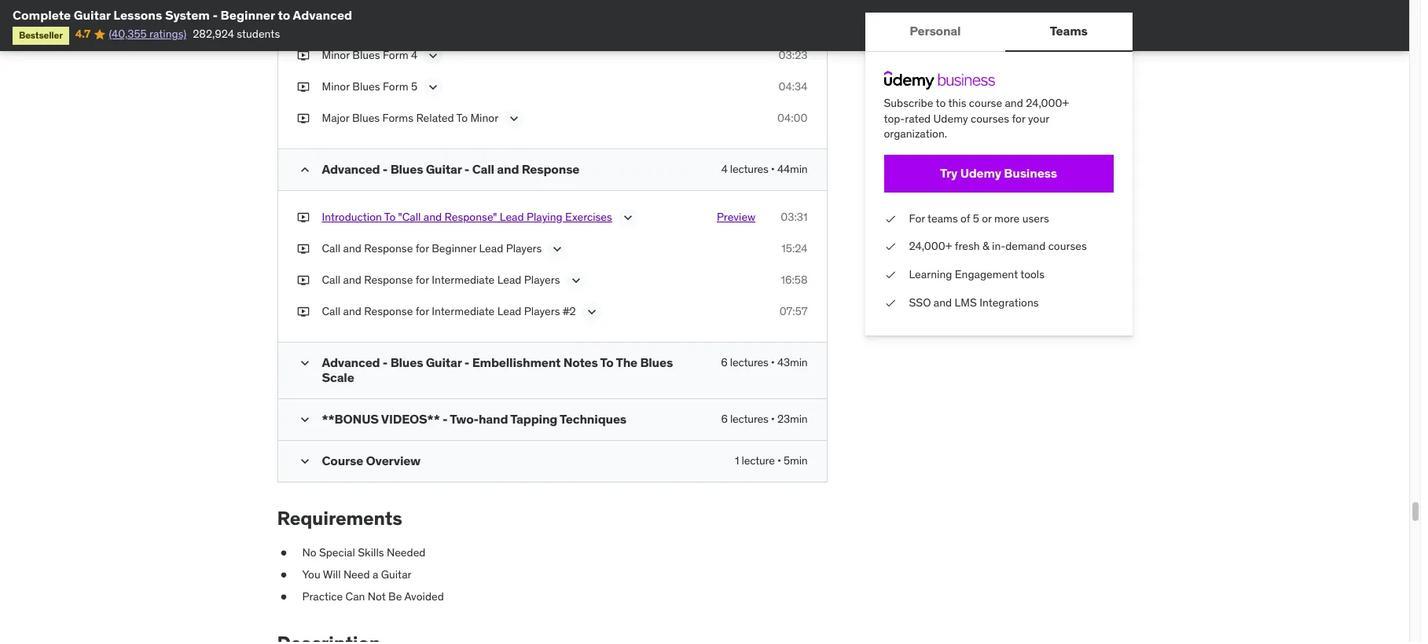 Task type: locate. For each thing, give the bounding box(es) containing it.
lead for introduction to "call and response" lead playing exercises
[[500, 210, 524, 224]]

• left "43min" at bottom
[[771, 355, 775, 370]]

1 vertical spatial 24,000+
[[909, 239, 952, 253]]

5 up major blues forms related to minor
[[411, 80, 417, 94]]

xsmall image
[[297, 80, 309, 95], [297, 111, 309, 126], [297, 210, 309, 225], [884, 211, 896, 227], [297, 242, 309, 257], [884, 267, 896, 283], [297, 273, 309, 288], [884, 295, 896, 311], [297, 304, 309, 320], [277, 546, 290, 561], [277, 568, 290, 583]]

intermediate down call and response for intermediate lead players at the left top of the page
[[432, 304, 495, 319]]

minor up minor blues form 5
[[322, 48, 350, 62]]

advanced up introduction
[[322, 161, 380, 177]]

a
[[373, 568, 378, 582]]

xsmall image left the practice
[[277, 589, 290, 605]]

lead up call and response for intermediate lead players #2 on the left top
[[497, 273, 521, 287]]

beginner down introduction to "call and response" lead playing exercises button
[[432, 242, 476, 256]]

24,000+ inside subscribe to this course and 24,000+ top‑rated udemy courses for your organization.
[[1026, 96, 1069, 110]]

response down call and response for intermediate lead players at the left top of the page
[[364, 304, 413, 319]]

0 horizontal spatial 5
[[411, 80, 417, 94]]

44min
[[777, 162, 808, 176]]

0 vertical spatial 6
[[721, 355, 728, 370]]

the
[[616, 355, 637, 370]]

advanced inside advanced - blues guitar - embellishment notes to the blues scale
[[322, 355, 380, 370]]

2 vertical spatial lectures
[[730, 412, 768, 426]]

07:57
[[779, 304, 808, 319]]

for down "call
[[416, 242, 429, 256]]

exercises
[[565, 210, 612, 224]]

for down call and response for beginner lead players
[[416, 273, 429, 287]]

this
[[948, 96, 966, 110]]

practice can not be avoided
[[302, 589, 444, 603]]

**bonus videos** - two-hand tapping techniques
[[322, 411, 626, 427]]

show lecture description image for minor blues form 4
[[425, 48, 441, 64]]

for
[[909, 211, 925, 225]]

4 small image from the top
[[297, 453, 312, 469]]

1 horizontal spatial 5
[[973, 211, 979, 225]]

0 vertical spatial udemy
[[933, 111, 968, 125]]

lectures
[[730, 162, 768, 176], [730, 355, 768, 370], [730, 412, 768, 426]]

and inside subscribe to this course and 24,000+ top‑rated udemy courses for your organization.
[[1005, 96, 1023, 110]]

blues
[[352, 17, 380, 31], [352, 48, 380, 62], [352, 80, 380, 94], [352, 111, 380, 125], [390, 161, 423, 177], [390, 355, 423, 370], [640, 355, 673, 370]]

to left this
[[936, 96, 946, 110]]

form
[[383, 17, 408, 31], [383, 48, 408, 62], [383, 80, 408, 94]]

to
[[278, 7, 290, 23], [936, 96, 946, 110]]

3 lectures from the top
[[730, 412, 768, 426]]

lead inside button
[[500, 210, 524, 224]]

0 vertical spatial intermediate
[[432, 273, 495, 287]]

form up the forms
[[383, 80, 408, 94]]

1 vertical spatial udemy
[[960, 165, 1001, 181]]

• left the 5min
[[777, 453, 781, 467]]

teams
[[1050, 23, 1088, 39]]

guitar inside advanced - blues guitar - embellishment notes to the blues scale
[[426, 355, 462, 370]]

1 horizontal spatial to
[[456, 111, 468, 125]]

practice
[[302, 589, 343, 603]]

• left 44min
[[771, 162, 775, 176]]

0 vertical spatial advanced
[[293, 7, 352, 23]]

0 vertical spatial form
[[383, 17, 408, 31]]

tapping
[[510, 411, 557, 427]]

to left the at the bottom of the page
[[600, 355, 614, 370]]

you
[[302, 568, 320, 582]]

to inside subscribe to this course and 24,000+ top‑rated udemy courses for your organization.
[[936, 96, 946, 110]]

6 left "43min" at bottom
[[721, 355, 728, 370]]

-
[[213, 7, 218, 23], [383, 161, 388, 177], [464, 161, 469, 177], [383, 355, 388, 370], [464, 355, 469, 370], [442, 411, 447, 427]]

2 horizontal spatial to
[[600, 355, 614, 370]]

6 lectures • 43min
[[721, 355, 808, 370]]

0 vertical spatial 5
[[411, 80, 417, 94]]

beginner up students
[[221, 7, 275, 23]]

1 vertical spatial lectures
[[730, 355, 768, 370]]

1 small image from the top
[[297, 162, 312, 178]]

xsmall image for practice can not be avoided
[[277, 589, 290, 605]]

udemy business image
[[884, 71, 995, 90]]

udemy right try
[[960, 165, 1001, 181]]

minor up minor blues form 4
[[322, 17, 350, 31]]

2 vertical spatial to
[[600, 355, 614, 370]]

response down call and response for beginner lead players
[[364, 273, 413, 287]]

advanced - blues guitar - call and response
[[322, 161, 580, 177]]

(40,355 ratings)
[[109, 27, 186, 41]]

6 left 23min on the right
[[721, 412, 728, 426]]

tab list containing personal
[[865, 13, 1132, 52]]

personal button
[[865, 13, 1005, 50]]

courses down course
[[971, 111, 1009, 125]]

- left embellishment
[[464, 355, 469, 370]]

1 horizontal spatial to
[[936, 96, 946, 110]]

**bonus
[[322, 411, 379, 427]]

lectures left 44min
[[730, 162, 768, 176]]

• left 23min on the right
[[771, 412, 775, 426]]

to left "call
[[384, 210, 396, 224]]

beginner
[[221, 7, 275, 23], [432, 242, 476, 256]]

24,000+ up the your at the right of page
[[1026, 96, 1069, 110]]

lectures up lecture
[[730, 412, 768, 426]]

preview
[[717, 210, 756, 224]]

overview
[[366, 452, 421, 468]]

guitar right a
[[381, 568, 412, 582]]

1 6 from the top
[[721, 355, 728, 370]]

2 small image from the top
[[297, 355, 312, 371]]

complete guitar lessons system - beginner to advanced
[[13, 7, 352, 23]]

1 horizontal spatial 4
[[721, 162, 728, 176]]

players
[[506, 242, 542, 256], [524, 273, 560, 287], [524, 304, 560, 319]]

1 vertical spatial intermediate
[[432, 304, 495, 319]]

1 horizontal spatial 24,000+
[[1026, 96, 1069, 110]]

1 intermediate from the top
[[432, 273, 495, 287]]

0 horizontal spatial courses
[[971, 111, 1009, 125]]

courses
[[971, 111, 1009, 125], [1048, 239, 1087, 253]]

1 vertical spatial 5
[[973, 211, 979, 225]]

form left the "3"
[[383, 17, 408, 31]]

1 vertical spatial to
[[936, 96, 946, 110]]

courses right demand
[[1048, 239, 1087, 253]]

small image
[[297, 162, 312, 178], [297, 355, 312, 371], [297, 412, 312, 427], [297, 453, 312, 469]]

more
[[994, 211, 1020, 225]]

show lecture description image for minor blues form 5
[[425, 80, 441, 95]]

2 6 from the top
[[721, 412, 728, 426]]

0 vertical spatial lectures
[[730, 162, 768, 176]]

1 horizontal spatial courses
[[1048, 239, 1087, 253]]

udemy inside subscribe to this course and 24,000+ top‑rated udemy courses for your organization.
[[933, 111, 968, 125]]

advanced for advanced - blues guitar - embellishment notes to the blues scale
[[322, 355, 380, 370]]

1 form from the top
[[383, 17, 408, 31]]

2 form from the top
[[383, 48, 408, 62]]

0 vertical spatial courses
[[971, 111, 1009, 125]]

minor for minor blues form 3
[[322, 17, 350, 31]]

4
[[411, 48, 417, 62], [721, 162, 728, 176]]

lectures left "43min" at bottom
[[730, 355, 768, 370]]

(40,355
[[109, 27, 147, 41]]

for down call and response for intermediate lead players at the left top of the page
[[416, 304, 429, 319]]

1 vertical spatial beginner
[[432, 242, 476, 256]]

3
[[411, 17, 417, 31]]

blues down minor blues form 4
[[352, 80, 380, 94]]

0 horizontal spatial to
[[278, 7, 290, 23]]

advanced - blues guitar - embellishment notes to the blues scale
[[322, 355, 673, 386]]

course overview
[[322, 452, 421, 468]]

1 vertical spatial advanced
[[322, 161, 380, 177]]

response for call and response for intermediate lead players
[[364, 273, 413, 287]]

03:23
[[779, 48, 808, 62]]

0 horizontal spatial to
[[384, 210, 396, 224]]

1 vertical spatial 4
[[721, 162, 728, 176]]

notes
[[563, 355, 598, 370]]

lead up embellishment
[[497, 304, 521, 319]]

for left the your at the right of page
[[1012, 111, 1025, 125]]

for
[[1012, 111, 1025, 125], [416, 242, 429, 256], [416, 273, 429, 287], [416, 304, 429, 319]]

4 up preview at the right of page
[[721, 162, 728, 176]]

minor for minor blues form 4
[[322, 48, 350, 62]]

2 lectures from the top
[[730, 355, 768, 370]]

24,000+ up learning
[[909, 239, 952, 253]]

be
[[388, 589, 402, 603]]

4 down the "3"
[[411, 48, 417, 62]]

advanced
[[293, 7, 352, 23], [322, 161, 380, 177], [322, 355, 380, 370]]

to up students
[[278, 7, 290, 23]]

call
[[472, 161, 494, 177], [322, 242, 340, 256], [322, 273, 340, 287], [322, 304, 340, 319]]

blues up minor blues form 5
[[352, 48, 380, 62]]

lead down response"
[[479, 242, 503, 256]]

response down "call
[[364, 242, 413, 256]]

0 vertical spatial to
[[456, 111, 468, 125]]

5 right of
[[973, 211, 979, 225]]

introduction to "call and response" lead playing exercises button
[[322, 210, 612, 229]]

show lecture description image
[[425, 48, 441, 64], [425, 80, 441, 95], [620, 210, 636, 226], [550, 242, 565, 257], [568, 273, 584, 289], [584, 304, 600, 320]]

0 horizontal spatial 4
[[411, 48, 417, 62]]

techniques
[[560, 411, 626, 427]]

udemy down this
[[933, 111, 968, 125]]

• for techniques
[[771, 412, 775, 426]]

show lecture description image for call and response for intermediate lead players #2
[[584, 304, 600, 320]]

students
[[237, 27, 280, 41]]

scale
[[322, 370, 354, 386]]

form down "minor blues form 3"
[[383, 48, 408, 62]]

3 small image from the top
[[297, 412, 312, 427]]

2 intermediate from the top
[[432, 304, 495, 319]]

intermediate up call and response for intermediate lead players #2 on the left top
[[432, 273, 495, 287]]

for inside subscribe to this course and 24,000+ top‑rated udemy courses for your organization.
[[1012, 111, 1025, 125]]

2 vertical spatial form
[[383, 80, 408, 94]]

xsmall image right students
[[297, 17, 309, 32]]

response
[[522, 161, 580, 177], [364, 242, 413, 256], [364, 273, 413, 287], [364, 304, 413, 319]]

1 lectures from the top
[[730, 162, 768, 176]]

skills
[[358, 546, 384, 560]]

24,000+
[[1026, 96, 1069, 110], [909, 239, 952, 253]]

learning engagement tools
[[909, 267, 1045, 281]]

call and response for intermediate lead players
[[322, 273, 560, 287]]

response for call and response for beginner lead players
[[364, 242, 413, 256]]

no special skills needed
[[302, 546, 426, 560]]

0 vertical spatial players
[[506, 242, 542, 256]]

3 form from the top
[[383, 80, 408, 94]]

16:58
[[781, 273, 808, 287]]

5
[[411, 80, 417, 94], [973, 211, 979, 225]]

6 for advanced - blues guitar - embellishment notes to the blues scale
[[721, 355, 728, 370]]

guitar down call and response for intermediate lead players #2 on the left top
[[426, 355, 462, 370]]

0 vertical spatial 24,000+
[[1026, 96, 1069, 110]]

complete
[[13, 7, 71, 23]]

tab list
[[865, 13, 1132, 52]]

minor up major
[[322, 80, 350, 94]]

1 vertical spatial form
[[383, 48, 408, 62]]

for teams of 5 or more users
[[909, 211, 1049, 225]]

major
[[322, 111, 349, 125]]

1 vertical spatial to
[[384, 210, 396, 224]]

2 vertical spatial advanced
[[322, 355, 380, 370]]

try udemy business link
[[884, 155, 1113, 192]]

0 vertical spatial beginner
[[221, 7, 275, 23]]

0 horizontal spatial 24,000+
[[909, 239, 952, 253]]

lead left playing at the top left
[[500, 210, 524, 224]]

xsmall image
[[297, 17, 309, 32], [297, 48, 309, 64], [884, 239, 896, 255], [277, 589, 290, 605]]

lead
[[500, 210, 524, 224], [479, 242, 503, 256], [497, 273, 521, 287], [497, 304, 521, 319]]

• for and
[[771, 162, 775, 176]]

call for call and response for intermediate lead players
[[322, 273, 340, 287]]

advanced up **bonus
[[322, 355, 380, 370]]

to right 'related'
[[456, 111, 468, 125]]

playing
[[527, 210, 563, 224]]

6 for **bonus videos** - two-hand tapping techniques
[[721, 412, 728, 426]]

xsmall image left fresh on the right
[[884, 239, 896, 255]]

introduction to "call and response" lead playing exercises
[[322, 210, 612, 224]]

advanced up minor blues form 4
[[293, 7, 352, 23]]

lecture
[[742, 453, 775, 467]]

needed
[[387, 546, 426, 560]]

1 vertical spatial players
[[524, 273, 560, 287]]

2 vertical spatial players
[[524, 304, 560, 319]]

15:24
[[782, 242, 808, 256]]

small image for **bonus videos** - two-hand tapping techniques
[[297, 412, 312, 427]]

1
[[735, 453, 739, 467]]

call for call and response for beginner lead players
[[322, 242, 340, 256]]

show lecture description image for call and response for beginner lead players
[[550, 242, 565, 257]]

lectures for to
[[730, 355, 768, 370]]

call and response for intermediate lead players #2
[[322, 304, 576, 319]]

1 vertical spatial 6
[[721, 412, 728, 426]]

personal
[[910, 23, 961, 39]]



Task type: describe. For each thing, give the bounding box(es) containing it.
1 horizontal spatial beginner
[[432, 242, 476, 256]]

1 vertical spatial courses
[[1048, 239, 1087, 253]]

course
[[969, 96, 1002, 110]]

minor for minor blues form 5
[[322, 80, 350, 94]]

5min
[[784, 453, 808, 467]]

0 horizontal spatial beginner
[[221, 7, 275, 23]]

subscribe
[[884, 96, 933, 110]]

• for notes
[[771, 355, 775, 370]]

"call
[[398, 210, 421, 224]]

form for 3
[[383, 17, 408, 31]]

guitar down 'related'
[[426, 161, 462, 177]]

players for call and response for intermediate lead players #2
[[524, 304, 560, 319]]

4.7
[[75, 27, 90, 41]]

ratings)
[[149, 27, 186, 41]]

intermediate for call and response for intermediate lead players
[[432, 273, 495, 287]]

blues right major
[[352, 111, 380, 125]]

04:00
[[777, 111, 808, 125]]

videos**
[[381, 411, 440, 427]]

#2
[[563, 304, 576, 319]]

integrations
[[980, 295, 1039, 309]]

udemy inside try udemy business link
[[960, 165, 1001, 181]]

xsmall image left minor blues form 4
[[297, 48, 309, 64]]

of
[[961, 211, 970, 225]]

call and response for beginner lead players
[[322, 242, 542, 256]]

intermediate for call and response for intermediate lead players #2
[[432, 304, 495, 319]]

5 for form
[[411, 80, 417, 94]]

xsmall image for minor blues form 3
[[297, 17, 309, 32]]

4 lectures • 44min
[[721, 162, 808, 176]]

course
[[322, 452, 363, 468]]

or
[[982, 211, 992, 225]]

blues up minor blues form 4
[[352, 17, 380, 31]]

organization.
[[884, 127, 947, 141]]

xsmall image for 24,000+ fresh & in-demand courses
[[884, 239, 896, 255]]

23min
[[777, 412, 808, 426]]

you will need a guitar
[[302, 568, 412, 582]]

your
[[1028, 111, 1049, 125]]

form for 4
[[383, 48, 408, 62]]

24,000+ fresh & in-demand courses
[[909, 239, 1087, 253]]

blues right the at the bottom of the page
[[640, 355, 673, 370]]

small image for course overview
[[297, 453, 312, 469]]

special
[[319, 546, 355, 560]]

business
[[1004, 165, 1057, 181]]

5 for of
[[973, 211, 979, 225]]

embellishment
[[472, 355, 561, 370]]

lectures for response
[[730, 162, 768, 176]]

teams button
[[1005, 13, 1132, 50]]

&
[[983, 239, 989, 253]]

engagement
[[955, 267, 1018, 281]]

subscribe to this course and 24,000+ top‑rated udemy courses for your organization.
[[884, 96, 1069, 141]]

for for call and response for intermediate lead players #2
[[416, 304, 429, 319]]

282,924 students
[[193, 27, 280, 41]]

response for call and response for intermediate lead players #2
[[364, 304, 413, 319]]

sso
[[909, 295, 931, 309]]

282,924
[[193, 27, 234, 41]]

can
[[346, 589, 365, 603]]

minor left show lecture description icon
[[470, 111, 498, 125]]

for for call and response for beginner lead players
[[416, 242, 429, 256]]

tools
[[1020, 267, 1045, 281]]

advanced for advanced - blues guitar - call and response
[[322, 161, 380, 177]]

small image for advanced - blues guitar - embellishment notes to the blues scale
[[297, 355, 312, 371]]

related
[[416, 111, 454, 125]]

to inside advanced - blues guitar - embellishment notes to the blues scale
[[600, 355, 614, 370]]

try udemy business
[[940, 165, 1057, 181]]

show lecture description image for call and response for intermediate lead players
[[568, 273, 584, 289]]

- up 282,924
[[213, 7, 218, 23]]

call for call and response for intermediate lead players #2
[[322, 304, 340, 319]]

teams
[[928, 211, 958, 225]]

demand
[[1006, 239, 1046, 253]]

blues up the videos**
[[390, 355, 423, 370]]

players for call and response for intermediate lead players
[[524, 273, 560, 287]]

small image for advanced - blues guitar - call and response
[[297, 162, 312, 178]]

bestseller
[[19, 29, 63, 41]]

major blues forms related to minor
[[322, 111, 498, 125]]

lead for call and response for intermediate lead players
[[497, 273, 521, 287]]

learning
[[909, 267, 952, 281]]

guitar up 4.7 at left top
[[74, 7, 111, 23]]

courses inside subscribe to this course and 24,000+ top‑rated udemy courses for your organization.
[[971, 111, 1009, 125]]

lessons
[[113, 7, 162, 23]]

- up introduction to "call and response" lead playing exercises
[[464, 161, 469, 177]]

response up playing at the top left
[[522, 161, 580, 177]]

requirements
[[277, 506, 402, 530]]

for for call and response for intermediate lead players
[[416, 273, 429, 287]]

lead for call and response for intermediate lead players #2
[[497, 304, 521, 319]]

03:31
[[781, 210, 808, 224]]

lms
[[955, 295, 977, 309]]

try
[[940, 165, 958, 181]]

minor blues form 4
[[322, 48, 417, 62]]

and inside introduction to "call and response" lead playing exercises button
[[424, 210, 442, 224]]

to inside button
[[384, 210, 396, 224]]

players for call and response for beginner lead players
[[506, 242, 542, 256]]

43min
[[777, 355, 808, 370]]

- right scale
[[383, 355, 388, 370]]

blues up "call
[[390, 161, 423, 177]]

minor blues form 5
[[322, 80, 417, 94]]

form for 5
[[383, 80, 408, 94]]

users
[[1022, 211, 1049, 225]]

6 lectures • 23min
[[721, 412, 808, 426]]

avoided
[[404, 589, 444, 603]]

fresh
[[955, 239, 980, 253]]

show lecture description image
[[506, 111, 522, 127]]

04:34
[[779, 80, 808, 94]]

hand
[[479, 411, 508, 427]]

- left two-
[[442, 411, 447, 427]]

forms
[[382, 111, 413, 125]]

in-
[[992, 239, 1006, 253]]

sso and lms integrations
[[909, 295, 1039, 309]]

lead for call and response for beginner lead players
[[479, 242, 503, 256]]

response"
[[445, 210, 497, 224]]

two-
[[450, 411, 479, 427]]

0 vertical spatial to
[[278, 7, 290, 23]]

0 vertical spatial 4
[[411, 48, 417, 62]]

system
[[165, 7, 210, 23]]

- down the forms
[[383, 161, 388, 177]]



Task type: vqa. For each thing, say whether or not it's contained in the screenshot.
Show lecture description image corresponding to Minor Blues Form 4
yes



